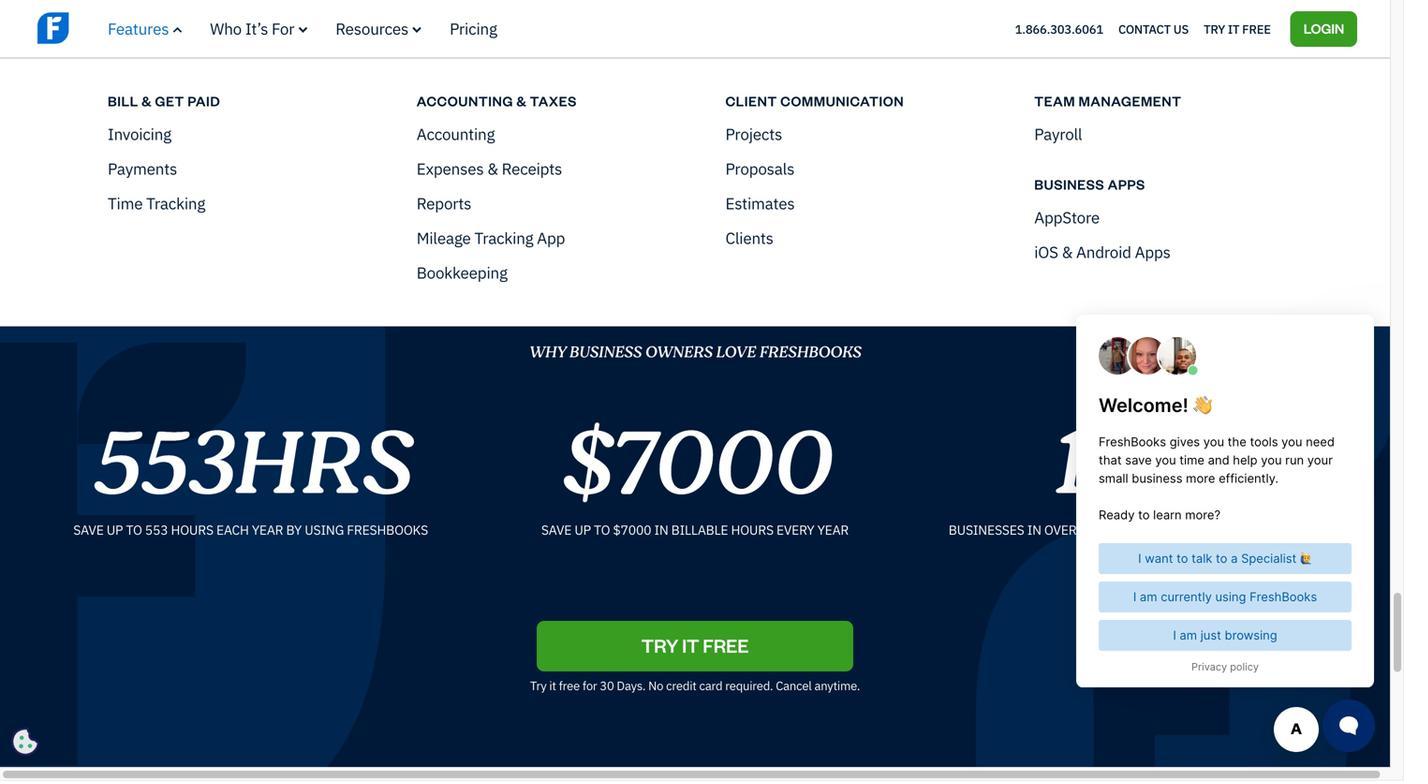 Task type: vqa. For each thing, say whether or not it's contained in the screenshot.
the to in There Are A Number Of Payment Processors And Payment Options You Can Choose Through Freshbooks. Freshbooks Integrates With A Number Of Payment Processors So That You Can Choose The Payment Method That Works Best For You And Your Business. Whether You Want To Accept Credit Card Payments, Set Up Bank Transfers, Or Get Paid Through Freshbooks Payments, You Can Easily Set Up The Method You Prefer. You Can Also Set Up Different Payment Methods For Different Clients, Depending On What Suits Them Best.
no



Task type: describe. For each thing, give the bounding box(es) containing it.
contact us link
[[1118, 17, 1189, 41]]

why business owners love freshbooks
[[529, 340, 861, 364]]

& for expenses
[[487, 158, 498, 179]]

up for $
[[575, 521, 591, 538]]

features link
[[108, 18, 182, 39]]

time tracking link
[[108, 192, 368, 215]]

pricing
[[450, 18, 497, 39]]

login link
[[1291, 11, 1357, 47]]

why
[[529, 340, 565, 364]]

contact
[[1118, 21, 1171, 37]]

year inside $ 7000 save up to $7000 in billable hours every year
[[817, 521, 849, 538]]

bookkeeping
[[417, 262, 507, 283]]

proposals
[[726, 158, 794, 179]]

1.866.303.6061
[[1015, 21, 1103, 37]]

by
[[286, 521, 302, 538]]

cookie preferences image
[[11, 728, 39, 756]]

estimates
[[726, 193, 795, 214]]

expenses
[[417, 158, 484, 179]]

have
[[1179, 521, 1211, 538]]

client communication link
[[726, 90, 1016, 111]]

do
[[262, 88, 279, 109]]

how do i work with my accountant on freshbooks?
[[226, 88, 582, 109]]

0 vertical spatial apps
[[1108, 175, 1146, 193]]

ios & android apps link
[[1034, 240, 1295, 264]]

ios & android apps
[[1034, 242, 1171, 262]]

$7000
[[613, 521, 651, 538]]

payroll link
[[1034, 122, 1295, 146]]

business
[[569, 340, 641, 364]]

proposals link
[[726, 157, 986, 180]]

30
[[600, 678, 614, 693]]

love
[[716, 340, 756, 364]]

clients
[[726, 228, 774, 248]]

contact us
[[1118, 21, 1189, 37]]

it for free
[[1228, 21, 1240, 37]]

i
[[283, 88, 289, 109]]

on
[[471, 88, 489, 109]]

team
[[1034, 92, 1075, 110]]

invoicing link
[[108, 122, 368, 146]]

resources link
[[336, 18, 422, 39]]

does
[[226, 23, 262, 43]]

offer
[[351, 23, 384, 43]]

required.
[[725, 678, 773, 693]]

who
[[210, 18, 242, 39]]

business apps
[[1034, 175, 1146, 193]]

553 hrs save up to 553 hours each year by using freshbooks
[[73, 398, 428, 538]]

who it's for link
[[210, 18, 307, 39]]

1.866.303.6061 link
[[1015, 21, 1103, 37]]

appstore link
[[1034, 206, 1295, 229]]

customers?
[[483, 23, 564, 43]]

billable
[[671, 521, 728, 538]]

mileage tracking app link
[[417, 226, 677, 250]]

work
[[293, 88, 327, 109]]

ios
[[1034, 242, 1058, 262]]

invoicing
[[108, 124, 171, 144]]

no
[[648, 678, 663, 693]]

save for $
[[541, 521, 572, 538]]

anytime.
[[814, 678, 860, 693]]

receipts
[[502, 158, 562, 179]]

does freshbooks offer support to its customers?
[[226, 23, 564, 43]]

accounting for accounting & taxes
[[417, 92, 513, 110]]

160+
[[1051, 398, 1233, 530]]

how
[[226, 88, 258, 109]]

save for 553
[[73, 521, 104, 538]]

owners
[[645, 340, 712, 364]]

used
[[1214, 521, 1246, 538]]

bookkeeping link
[[417, 261, 677, 284]]

$
[[560, 398, 611, 530]]

credit
[[666, 678, 697, 693]]

days.
[[617, 678, 646, 693]]

business apps link
[[1034, 174, 1325, 194]]

business
[[1034, 175, 1105, 193]]

tracking for time
[[146, 193, 205, 214]]

cookie consent banner dialog
[[14, 537, 295, 753]]



Task type: locate. For each thing, give the bounding box(es) containing it.
0 horizontal spatial up
[[107, 521, 123, 538]]

businesses
[[949, 521, 1024, 538]]

try right us
[[1204, 21, 1225, 37]]

& for accounting
[[516, 92, 527, 110]]

2 hours from the left
[[731, 521, 774, 538]]

hrs
[[231, 398, 410, 530]]

projects link
[[726, 122, 986, 146]]

up inside 553 hrs save up to 553 hours each year by using freshbooks
[[107, 521, 123, 538]]

reports
[[417, 193, 471, 214]]

to inside 553 hrs save up to 553 hours each year by using freshbooks
[[126, 521, 142, 538]]

1 horizontal spatial to
[[594, 521, 610, 538]]

in left over
[[1027, 521, 1041, 538]]

payroll
[[1034, 124, 1082, 144]]

get
[[155, 92, 184, 110]]

0 horizontal spatial save
[[73, 521, 104, 538]]

apps
[[1108, 175, 1146, 193], [1135, 242, 1171, 262]]

countries
[[1106, 521, 1176, 538]]

try it free
[[641, 633, 749, 657]]

dialog
[[0, 0, 1404, 781]]

freshbooks logo image
[[37, 10, 183, 46]]

2 up from the left
[[575, 521, 591, 538]]

login
[[1304, 19, 1344, 37]]

freshbooks?
[[492, 88, 582, 109]]

to for 553
[[126, 521, 142, 538]]

7000
[[609, 398, 830, 530]]

payments link
[[108, 157, 368, 180]]

apps down the appstore link at top right
[[1135, 242, 1171, 262]]

1 up from the left
[[107, 521, 123, 538]]

tracking down payments
[[146, 193, 205, 214]]

it
[[1228, 21, 1240, 37], [549, 678, 556, 693]]

2 accounting from the top
[[417, 124, 495, 144]]

its
[[463, 23, 480, 43]]

0 horizontal spatial freshbooks
[[347, 521, 428, 538]]

support
[[387, 23, 442, 43]]

1 save from the left
[[73, 521, 104, 538]]

client
[[726, 92, 777, 110]]

estimates link
[[726, 192, 986, 215]]

& left get at the left of the page
[[142, 92, 152, 110]]

hours left each
[[171, 521, 213, 538]]

accounting link
[[417, 122, 677, 146]]

save
[[73, 521, 104, 538], [541, 521, 572, 538]]

0 horizontal spatial it
[[549, 678, 556, 693]]

1 horizontal spatial tracking
[[474, 228, 533, 248]]

hours inside $ 7000 save up to $7000 in billable hours every year
[[731, 521, 774, 538]]

app
[[537, 228, 565, 248]]

android
[[1076, 242, 1131, 262]]

payments
[[108, 158, 177, 179]]

freshbooks right using
[[347, 521, 428, 538]]

accounting
[[417, 92, 513, 110], [417, 124, 495, 144]]

try for try it free
[[1204, 21, 1225, 37]]

every
[[777, 521, 814, 538]]

appstore
[[1034, 207, 1100, 228]]

2 in from the left
[[1027, 521, 1041, 538]]

1 horizontal spatial try
[[1204, 21, 1225, 37]]

0 horizontal spatial in
[[654, 521, 668, 538]]

it for free
[[549, 678, 556, 693]]

tracking
[[146, 193, 205, 214], [474, 228, 533, 248]]

card
[[699, 678, 723, 693]]

freshbooks inside 160+ businesses in over 160 countries have used freshbooks
[[1249, 521, 1330, 538]]

up for 553
[[107, 521, 123, 538]]

in inside 160+ businesses in over 160 countries have used freshbooks
[[1027, 521, 1041, 538]]

553
[[91, 398, 233, 530], [145, 521, 168, 538]]

freshbooks right the love
[[759, 340, 861, 364]]

using
[[305, 521, 344, 538]]

1 horizontal spatial hours
[[731, 521, 774, 538]]

0 vertical spatial it
[[1228, 21, 1240, 37]]

1 horizontal spatial it
[[1228, 21, 1240, 37]]

& left "receipts"
[[487, 158, 498, 179]]

freshbooks right used
[[1249, 521, 1330, 538]]

try it free link
[[1204, 17, 1271, 41]]

0 horizontal spatial tracking
[[146, 193, 205, 214]]

mileage
[[417, 228, 471, 248]]

free
[[703, 633, 749, 657]]

year right every
[[817, 521, 849, 538]]

1 to from the left
[[126, 521, 142, 538]]

my
[[364, 88, 386, 109]]

0 vertical spatial accounting
[[417, 92, 513, 110]]

projects
[[726, 124, 782, 144]]

accounting for accounting
[[417, 124, 495, 144]]

0 vertical spatial tracking
[[146, 193, 205, 214]]

taxes
[[530, 92, 577, 110]]

in inside $ 7000 save up to $7000 in billable hours every year
[[654, 521, 668, 538]]

0 vertical spatial try
[[1204, 21, 1225, 37]]

0 horizontal spatial to
[[126, 521, 142, 538]]

freshbooks inside 553 hrs save up to 553 hours each year by using freshbooks
[[347, 521, 428, 538]]

& right ios
[[1062, 242, 1073, 262]]

bill
[[108, 92, 138, 110]]

year inside 553 hrs save up to 553 hours each year by using freshbooks
[[252, 521, 283, 538]]

for
[[583, 678, 597, 693]]

save inside 553 hrs save up to 553 hours each year by using freshbooks
[[73, 521, 104, 538]]

1 horizontal spatial freshbooks
[[759, 340, 861, 364]]

year left by
[[252, 521, 283, 538]]

management
[[1079, 92, 1182, 110]]

in right '$7000'
[[654, 521, 668, 538]]

apps up the appstore link at top right
[[1108, 175, 1146, 193]]

0 horizontal spatial hours
[[171, 521, 213, 538]]

0 horizontal spatial year
[[252, 521, 283, 538]]

1 vertical spatial try
[[530, 678, 547, 693]]

pricing link
[[450, 18, 497, 39]]

1 horizontal spatial up
[[575, 521, 591, 538]]

in
[[654, 521, 668, 538], [1027, 521, 1041, 538]]

try it free
[[1204, 21, 1271, 37]]

2 year from the left
[[817, 521, 849, 538]]

1 vertical spatial accounting
[[417, 124, 495, 144]]

& for bill
[[142, 92, 152, 110]]

who it's for
[[210, 18, 294, 39]]

hours inside 553 hrs save up to 553 hours each year by using freshbooks
[[171, 521, 213, 538]]

over
[[1044, 521, 1077, 538]]

it's
[[245, 18, 268, 39]]

1 horizontal spatial save
[[541, 521, 572, 538]]

up inside $ 7000 save up to $7000 in billable hours every year
[[575, 521, 591, 538]]

2 save from the left
[[541, 521, 572, 538]]

2 to from the left
[[594, 521, 610, 538]]

& for ios
[[1062, 242, 1073, 262]]

1 horizontal spatial year
[[817, 521, 849, 538]]

try left free
[[530, 678, 547, 693]]

1 year from the left
[[252, 521, 283, 538]]

accounting down the its
[[417, 92, 513, 110]]

team management
[[1034, 92, 1182, 110]]

2 horizontal spatial freshbooks
[[1249, 521, 1330, 538]]

to for $
[[594, 521, 610, 538]]

free
[[1242, 21, 1271, 37]]

tracking left app
[[474, 228, 533, 248]]

bill & get paid
[[108, 92, 220, 110]]

1 in from the left
[[654, 521, 668, 538]]

accounting up expenses
[[417, 124, 495, 144]]

us
[[1174, 21, 1189, 37]]

freshbooks
[[759, 340, 861, 364], [347, 521, 428, 538], [1249, 521, 1330, 538]]

to
[[445, 23, 459, 43]]

1 accounting from the top
[[417, 92, 513, 110]]

time tracking
[[108, 193, 205, 214]]

hours left every
[[731, 521, 774, 538]]

client communication
[[726, 92, 904, 110]]

to inside $ 7000 save up to $7000 in billable hours every year
[[594, 521, 610, 538]]

1 horizontal spatial in
[[1027, 521, 1041, 538]]

save inside $ 7000 save up to $7000 in billable hours every year
[[541, 521, 572, 538]]

tracking for mileage
[[474, 228, 533, 248]]

each
[[216, 521, 249, 538]]

& left taxes
[[516, 92, 527, 110]]

0 horizontal spatial try
[[530, 678, 547, 693]]

1 vertical spatial it
[[549, 678, 556, 693]]

freshbooks
[[265, 23, 347, 43]]

1 vertical spatial apps
[[1135, 242, 1171, 262]]

try
[[1204, 21, 1225, 37], [530, 678, 547, 693]]

1 vertical spatial tracking
[[474, 228, 533, 248]]

accounting & taxes link
[[417, 90, 707, 111]]

expenses & receipts
[[417, 158, 562, 179]]

reports link
[[417, 192, 677, 215]]

try for try it free for 30 days. no credit card required. cancel anytime.
[[530, 678, 547, 693]]

year
[[252, 521, 283, 538], [817, 521, 849, 538]]

try it free link
[[537, 621, 853, 671]]

paid
[[188, 92, 220, 110]]

features
[[108, 18, 169, 39]]

$ 7000 save up to $7000 in billable hours every year
[[541, 398, 849, 538]]

160
[[1080, 521, 1103, 538]]

with
[[331, 88, 361, 109]]

accountant
[[389, 88, 468, 109]]

1 hours from the left
[[171, 521, 213, 538]]



